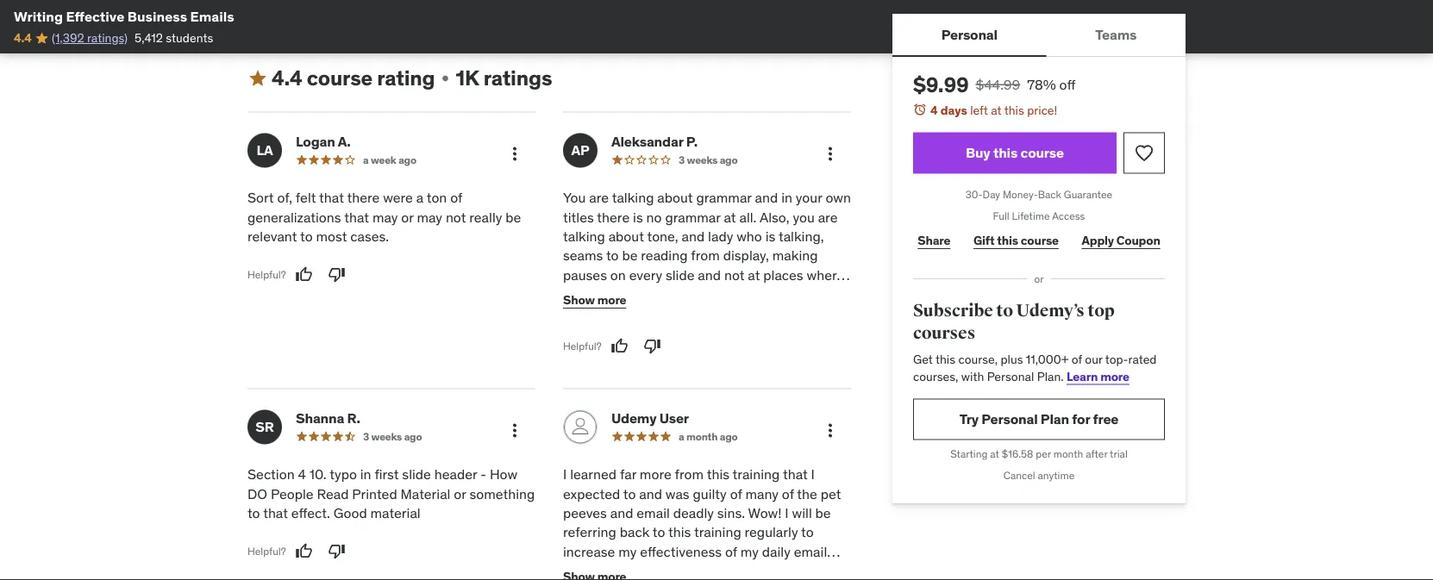 Task type: describe. For each thing, give the bounding box(es) containing it.
talking inside also, you are talking about tone, and lady who is talking, seams to be reading from display, making pauses on every slide and not at places where it should be. totally hard to listen and concentrate at the same time.
[[563, 228, 605, 246]]

1 horizontal spatial 4
[[930, 102, 938, 118]]

about inside you are talking about grammar and in your own titles there is no grammar at all.
[[657, 189, 693, 207]]

who
[[737, 228, 762, 246]]

our
[[1085, 352, 1103, 367]]

show
[[563, 293, 595, 308]]

share
[[918, 233, 950, 248]]

money-
[[1003, 188, 1038, 201]]

5,412 students
[[135, 30, 213, 46]]

3 for r.
[[363, 430, 369, 444]]

cases.
[[350, 228, 389, 246]]

a for logan a.
[[363, 153, 369, 167]]

there inside "sort of, felt that there were a ton of generalizations that may or may not really be relevant to most cases."
[[347, 189, 380, 207]]

effect.
[[291, 505, 330, 522]]

rated
[[1128, 352, 1157, 367]]

generalizations
[[247, 209, 341, 226]]

that inside the 'section 4 10. typo in first slide header - how do people read printed material or something to that effect.'
[[263, 505, 288, 522]]

mark review by aleksandar p. as unhelpful image
[[644, 338, 661, 355]]

plan.
[[1037, 369, 1064, 384]]

mark review by aleksandar p. as helpful image
[[611, 338, 628, 355]]

and down places
[[767, 286, 790, 303]]

0 horizontal spatial i
[[563, 466, 567, 484]]

at right the left
[[991, 102, 1002, 118]]

1 horizontal spatial i
[[785, 505, 789, 522]]

weeks for aleksandar p.
[[687, 153, 718, 167]]

this up guilty on the bottom of the page
[[707, 466, 730, 484]]

show more
[[563, 293, 626, 308]]

places
[[763, 266, 803, 284]]

the inside i learned far more from this training that i expected to and was guilty of many of the pet peeves and email deadly sins. wow! i will be referring back to this training regularly to increase my effectiveness of my daily email communications.
[[797, 485, 817, 503]]

first
[[375, 466, 399, 484]]

subscribe
[[913, 300, 993, 322]]

slide inside the 'section 4 10. typo in first slide header - how do people read printed material or something to that effect.'
[[402, 466, 431, 484]]

titles
[[563, 209, 594, 226]]

11,000+
[[1026, 352, 1069, 367]]

mark review by logan a. as unhelpful image
[[328, 267, 345, 284]]

5,412
[[135, 30, 163, 46]]

to inside subscribe to udemy's top courses
[[996, 300, 1013, 322]]

0 vertical spatial course
[[307, 66, 373, 92]]

to up on
[[606, 247, 619, 265]]

be inside i learned far more from this training that i expected to and was guilty of many of the pet peeves and email deadly sins. wow! i will be referring back to this training regularly to increase my effectiveness of my daily email communications.
[[815, 505, 831, 522]]

4 inside the 'section 4 10. typo in first slide header - how do people read printed material or something to that effect.'
[[298, 466, 306, 484]]

talking,
[[779, 228, 824, 246]]

was
[[666, 485, 690, 503]]

p.
[[686, 133, 698, 150]]

1 vertical spatial helpful?
[[563, 340, 602, 353]]

section
[[247, 466, 295, 484]]

is inside also, you are talking about tone, and lady who is talking, seams to be reading from display, making pauses on every slide and not at places where it should be. totally hard to listen and concentrate at the same time.
[[765, 228, 775, 246]]

pauses
[[563, 266, 607, 284]]

$9.99
[[913, 72, 969, 97]]

expected
[[563, 485, 620, 503]]

plan
[[1041, 410, 1069, 428]]

do
[[247, 485, 267, 503]]

starting
[[950, 448, 988, 461]]

a.
[[338, 133, 351, 150]]

ap
[[571, 142, 589, 159]]

you are talking about grammar and in your own titles there is no grammar at all.
[[563, 189, 851, 226]]

0 horizontal spatial email
[[637, 505, 670, 522]]

3 weeks ago for p.
[[679, 153, 738, 167]]

also, you are talking about tone, and lady who is talking, seams to be reading from display, making pauses on every slide and not at places where it should be. totally hard to listen and concentrate at the same time.
[[563, 209, 844, 323]]

effective
[[66, 7, 124, 25]]

students
[[166, 30, 213, 46]]

there inside you are talking about grammar and in your own titles there is no grammar at all.
[[597, 209, 630, 226]]

all.
[[739, 209, 757, 226]]

or inside "sort of, felt that there were a ton of generalizations that may or may not really be relevant to most cases."
[[401, 209, 414, 226]]

personal inside button
[[941, 25, 998, 43]]

personal inside get this course, plus 11,000+ of our top-rated courses, with personal plan.
[[987, 369, 1034, 384]]

at inside you are talking about grammar and in your own titles there is no grammar at all.
[[724, 209, 736, 226]]

many
[[745, 485, 779, 503]]

1 may from the left
[[372, 209, 398, 226]]

shanna
[[296, 410, 344, 427]]

listen
[[731, 286, 764, 303]]

no
[[646, 209, 662, 226]]

a month ago
[[679, 430, 738, 444]]

material
[[370, 505, 421, 522]]

alarm image
[[913, 103, 927, 116]]

$9.99 $44.99 78% off
[[913, 72, 1076, 97]]

a for udemy user
[[679, 430, 684, 444]]

this up effectiveness
[[668, 524, 691, 542]]

try
[[959, 410, 979, 428]]

0 vertical spatial training
[[733, 466, 780, 484]]

ton
[[427, 189, 447, 207]]

ago for r.
[[404, 430, 422, 444]]

it
[[563, 286, 571, 303]]

left
[[970, 102, 988, 118]]

course for buy this course
[[1021, 144, 1064, 162]]

$16.58
[[1002, 448, 1033, 461]]

buy
[[966, 144, 990, 162]]

lady
[[708, 228, 733, 246]]

helpful? for shanna r.
[[247, 545, 286, 559]]

hard
[[684, 286, 712, 303]]

30-
[[966, 188, 983, 201]]

and up the back
[[610, 505, 633, 522]]

medium image
[[247, 69, 268, 89]]

3 weeks ago for r.
[[363, 430, 422, 444]]

additional actions for review by shanna r. image
[[504, 421, 525, 441]]

1 vertical spatial or
[[1034, 272, 1044, 286]]

to down will
[[801, 524, 814, 542]]

coupon
[[1117, 233, 1160, 248]]

ratings
[[483, 66, 552, 92]]

10.
[[309, 466, 327, 484]]

writing
[[14, 7, 63, 25]]

buy this course button
[[913, 132, 1117, 174]]

concentrate
[[563, 305, 637, 323]]

1 my from the left
[[618, 543, 637, 561]]

to inside the 'section 4 10. typo in first slide header - how do people read printed material or something to that effect.'
[[247, 505, 260, 522]]

mark review by logan a. as helpful image
[[295, 267, 313, 284]]

how
[[490, 466, 517, 484]]

this inside "button"
[[993, 144, 1018, 162]]

communications.
[[563, 563, 668, 580]]

every
[[629, 266, 662, 284]]

(1,392 ratings)
[[52, 30, 128, 46]]

that right felt
[[319, 189, 344, 207]]

xsmall image
[[438, 72, 452, 86]]

reading
[[641, 247, 688, 265]]

are inside also, you are talking about tone, and lady who is talking, seams to be reading from display, making pauses on every slide and not at places where it should be. totally hard to listen and concentrate at the same time.
[[818, 209, 838, 226]]

3 for p.
[[679, 153, 685, 167]]

get this course, plus 11,000+ of our top-rated courses, with personal plan.
[[913, 352, 1157, 384]]

get
[[913, 352, 933, 367]]

week
[[371, 153, 396, 167]]

learn
[[1067, 369, 1098, 384]]

on
[[610, 266, 626, 284]]

to up time.
[[715, 286, 727, 303]]

a inside "sort of, felt that there were a ton of generalizations that may or may not really be relevant to most cases."
[[416, 189, 424, 207]]

(1,392
[[52, 30, 84, 46]]

sort of, felt that there were a ton of generalizations that may or may not really be relevant to most cases.
[[247, 189, 521, 246]]

guarantee
[[1064, 188, 1113, 201]]

the inside also, you are talking about tone, and lady who is talking, seams to be reading from display, making pauses on every slide and not at places where it should be. totally hard to listen and concentrate at the same time.
[[656, 305, 676, 323]]

guilty
[[693, 485, 727, 503]]

learned
[[570, 466, 617, 484]]

teams
[[1095, 25, 1137, 43]]

more for show more
[[597, 293, 626, 308]]

cancel
[[1003, 469, 1035, 482]]



Task type: vqa. For each thing, say whether or not it's contained in the screenshot.
PLACES
yes



Task type: locate. For each thing, give the bounding box(es) containing it.
more for learn more
[[1100, 369, 1129, 384]]

i up will
[[811, 466, 815, 484]]

good
[[334, 505, 367, 522]]

there right titles
[[597, 209, 630, 226]]

and up also,
[[755, 189, 778, 207]]

training up the many
[[733, 466, 780, 484]]

day
[[983, 188, 1000, 201]]

about up 'no'
[[657, 189, 693, 207]]

1 vertical spatial the
[[797, 485, 817, 503]]

0 horizontal spatial is
[[633, 209, 643, 226]]

4 right alarm image
[[930, 102, 938, 118]]

0 vertical spatial a
[[363, 153, 369, 167]]

may down were
[[372, 209, 398, 226]]

0 vertical spatial the
[[656, 305, 676, 323]]

should
[[575, 286, 616, 303]]

mark review by shanna r. as unhelpful image
[[328, 543, 345, 561]]

grammar up all.
[[696, 189, 752, 207]]

or down header in the bottom of the page
[[454, 485, 466, 503]]

training down the sins.
[[694, 524, 741, 542]]

more inside i learned far more from this training that i expected to and was guilty of many of the pet peeves and email deadly sins. wow! i will be referring back to this training regularly to increase my effectiveness of my daily email communications.
[[640, 466, 671, 484]]

1 horizontal spatial 4.4
[[272, 66, 302, 92]]

user
[[659, 410, 689, 427]]

deadly
[[673, 505, 714, 522]]

2 horizontal spatial or
[[1034, 272, 1044, 286]]

3 weeks ago down p.
[[679, 153, 738, 167]]

0 vertical spatial are
[[589, 189, 609, 207]]

1 horizontal spatial are
[[818, 209, 838, 226]]

0 horizontal spatial 3
[[363, 430, 369, 444]]

1 vertical spatial from
[[675, 466, 704, 484]]

1 horizontal spatial there
[[597, 209, 630, 226]]

0 horizontal spatial month
[[686, 430, 718, 444]]

at up listen at the right of the page
[[748, 266, 760, 284]]

helpful? down concentrate
[[563, 340, 602, 353]]

tab list containing personal
[[892, 14, 1186, 57]]

4.4 for 4.4 course rating
[[272, 66, 302, 92]]

0 horizontal spatial talking
[[563, 228, 605, 246]]

0 horizontal spatial 3 weeks ago
[[363, 430, 422, 444]]

subscribe to udemy's top courses
[[913, 300, 1115, 344]]

4 days left at this price!
[[930, 102, 1057, 118]]

slide down reading
[[666, 266, 695, 284]]

of up will
[[782, 485, 794, 503]]

0 horizontal spatial a
[[363, 153, 369, 167]]

to down generalizations
[[300, 228, 313, 246]]

weeks up first
[[371, 430, 402, 444]]

or up udemy's at the bottom right of the page
[[1034, 272, 1044, 286]]

1 vertical spatial more
[[1100, 369, 1129, 384]]

for
[[1072, 410, 1090, 428]]

making
[[772, 247, 818, 265]]

ago for user
[[720, 430, 738, 444]]

1 vertical spatial 3 weeks ago
[[363, 430, 422, 444]]

0 vertical spatial from
[[691, 247, 720, 265]]

are right you
[[589, 189, 609, 207]]

0 vertical spatial personal
[[941, 25, 998, 43]]

are
[[589, 189, 609, 207], [818, 209, 838, 226]]

this right gift
[[997, 233, 1018, 248]]

ago right week
[[398, 153, 416, 167]]

a down user
[[679, 430, 684, 444]]

1 horizontal spatial my
[[741, 543, 759, 561]]

the
[[656, 305, 676, 323], [797, 485, 817, 503]]

course up a.
[[307, 66, 373, 92]]

weeks down p.
[[687, 153, 718, 167]]

1 vertical spatial in
[[360, 466, 371, 484]]

are down own
[[818, 209, 838, 226]]

not inside also, you are talking about tone, and lady who is talking, seams to be reading from display, making pauses on every slide and not at places where it should be. totally hard to listen and concentrate at the same time.
[[724, 266, 745, 284]]

personal up $9.99 $44.99 78% off
[[941, 25, 998, 43]]

off
[[1059, 75, 1076, 93]]

that up will
[[783, 466, 808, 484]]

course down lifetime
[[1021, 233, 1059, 248]]

0 vertical spatial slide
[[666, 266, 695, 284]]

be down pet
[[815, 505, 831, 522]]

1 vertical spatial personal
[[987, 369, 1034, 384]]

talking inside you are talking about grammar and in your own titles there is no grammar at all.
[[612, 189, 654, 207]]

1 vertical spatial training
[[694, 524, 741, 542]]

1 horizontal spatial more
[[640, 466, 671, 484]]

0 horizontal spatial 4
[[298, 466, 306, 484]]

4 left 10.
[[298, 466, 306, 484]]

grammar
[[696, 189, 752, 207], [665, 209, 721, 226]]

additional actions for review by aleksandar p. image
[[820, 144, 841, 165]]

1 horizontal spatial or
[[454, 485, 466, 503]]

learn more
[[1067, 369, 1129, 384]]

to inside "sort of, felt that there were a ton of generalizations that may or may not really be relevant to most cases."
[[300, 228, 313, 246]]

ago for a.
[[398, 153, 416, 167]]

2 horizontal spatial a
[[679, 430, 684, 444]]

1 vertical spatial about
[[608, 228, 644, 246]]

1 vertical spatial a
[[416, 189, 424, 207]]

i learned far more from this training that i expected to and was guilty of many of the pet peeves and email deadly sins. wow! i will be referring back to this training regularly to increase my effectiveness of my daily email communications.
[[563, 466, 841, 580]]

that down people in the bottom left of the page
[[263, 505, 288, 522]]

helpful? left mark review by shanna r. as helpful 'image'
[[247, 545, 286, 559]]

3 weeks ago
[[679, 153, 738, 167], [363, 430, 422, 444]]

to right the back
[[653, 524, 665, 542]]

gift
[[973, 233, 995, 248]]

1 vertical spatial not
[[724, 266, 745, 284]]

were
[[383, 189, 413, 207]]

1 vertical spatial grammar
[[665, 209, 721, 226]]

of inside "sort of, felt that there were a ton of generalizations that may or may not really be relevant to most cases."
[[450, 189, 462, 207]]

talking
[[612, 189, 654, 207], [563, 228, 605, 246]]

you
[[563, 189, 586, 207]]

0 vertical spatial not
[[446, 209, 466, 226]]

a left week
[[363, 153, 369, 167]]

courses,
[[913, 369, 958, 384]]

ago up material
[[404, 430, 422, 444]]

2 vertical spatial course
[[1021, 233, 1059, 248]]

felt
[[296, 189, 316, 207]]

udemy user
[[611, 410, 689, 427]]

0 horizontal spatial slide
[[402, 466, 431, 484]]

your
[[796, 189, 822, 207]]

display,
[[723, 247, 769, 265]]

2 may from the left
[[417, 209, 442, 226]]

are inside you are talking about grammar and in your own titles there is no grammar at all.
[[589, 189, 609, 207]]

logan a.
[[296, 133, 351, 150]]

0 vertical spatial 4
[[930, 102, 938, 118]]

this inside get this course, plus 11,000+ of our top-rated courses, with personal plan.
[[936, 352, 955, 367]]

1 vertical spatial course
[[1021, 144, 1064, 162]]

1 horizontal spatial be
[[622, 247, 638, 265]]

read
[[317, 485, 349, 503]]

wishlist image
[[1134, 143, 1155, 163]]

be inside "sort of, felt that there were a ton of generalizations that may or may not really be relevant to most cases."
[[506, 209, 521, 226]]

to left udemy's at the bottom right of the page
[[996, 300, 1013, 322]]

that inside i learned far more from this training that i expected to and was guilty of many of the pet peeves and email deadly sins. wow! i will be referring back to this training regularly to increase my effectiveness of my daily email communications.
[[783, 466, 808, 484]]

emails
[[190, 7, 234, 25]]

personal up $16.58
[[982, 410, 1038, 428]]

0 horizontal spatial there
[[347, 189, 380, 207]]

1 horizontal spatial 3
[[679, 153, 685, 167]]

my down the back
[[618, 543, 637, 561]]

course,
[[958, 352, 998, 367]]

0 horizontal spatial may
[[372, 209, 398, 226]]

talking up 'no'
[[612, 189, 654, 207]]

of left our
[[1072, 352, 1082, 367]]

1 vertical spatial weeks
[[371, 430, 402, 444]]

not down display,
[[724, 266, 745, 284]]

from inside i learned far more from this training that i expected to and was guilty of many of the pet peeves and email deadly sins. wow! i will be referring back to this training regularly to increase my effectiveness of my daily email communications.
[[675, 466, 704, 484]]

r.
[[347, 410, 360, 427]]

0 vertical spatial 3
[[679, 153, 685, 167]]

in inside you are talking about grammar and in your own titles there is no grammar at all.
[[781, 189, 792, 207]]

back
[[620, 524, 650, 542]]

same
[[680, 305, 713, 323]]

0 vertical spatial there
[[347, 189, 380, 207]]

1 vertical spatial 3
[[363, 430, 369, 444]]

email up the back
[[637, 505, 670, 522]]

email right "daily"
[[794, 543, 827, 561]]

0 horizontal spatial 4.4
[[14, 30, 32, 46]]

month up the "anytime" at right bottom
[[1053, 448, 1083, 461]]

3 weeks ago up first
[[363, 430, 422, 444]]

slide up material
[[402, 466, 431, 484]]

1 vertical spatial email
[[794, 543, 827, 561]]

at left all.
[[724, 209, 736, 226]]

that up the cases.
[[344, 209, 369, 226]]

really
[[469, 209, 502, 226]]

additional actions for review by udemy user image
[[820, 421, 841, 441]]

this right 'buy'
[[993, 144, 1018, 162]]

a left ton
[[416, 189, 424, 207]]

course
[[307, 66, 373, 92], [1021, 144, 1064, 162], [1021, 233, 1059, 248]]

sort
[[247, 189, 274, 207]]

is inside you are talking about grammar and in your own titles there is no grammar at all.
[[633, 209, 643, 226]]

0 horizontal spatial are
[[589, 189, 609, 207]]

month down user
[[686, 430, 718, 444]]

access
[[1052, 209, 1085, 223]]

this left price!
[[1004, 102, 1024, 118]]

additional actions for review by logan a. image
[[504, 144, 525, 165]]

2 horizontal spatial be
[[815, 505, 831, 522]]

personal down plus
[[987, 369, 1034, 384]]

0 horizontal spatial or
[[401, 209, 414, 226]]

course for gift this course
[[1021, 233, 1059, 248]]

totally
[[641, 286, 681, 303]]

be inside also, you are talking about tone, and lady who is talking, seams to be reading from display, making pauses on every slide and not at places where it should be. totally hard to listen and concentrate at the same time.
[[622, 247, 638, 265]]

be up on
[[622, 247, 638, 265]]

try personal plan for free
[[959, 410, 1119, 428]]

the up will
[[797, 485, 817, 503]]

more inside button
[[597, 293, 626, 308]]

and left was
[[639, 485, 662, 503]]

0 vertical spatial is
[[633, 209, 643, 226]]

in left first
[[360, 466, 371, 484]]

of
[[450, 189, 462, 207], [1072, 352, 1082, 367], [730, 485, 742, 503], [782, 485, 794, 503], [725, 543, 737, 561]]

1k ratings
[[456, 66, 552, 92]]

1 horizontal spatial about
[[657, 189, 693, 207]]

weeks for shanna r.
[[371, 430, 402, 444]]

learn more link
[[1067, 369, 1129, 384]]

helpful? for logan a.
[[247, 268, 286, 282]]

most
[[316, 228, 347, 246]]

aleksandar
[[611, 133, 683, 150]]

4.4 course rating
[[272, 66, 435, 92]]

in inside the 'section 4 10. typo in first slide header - how do people read printed material or something to that effect.'
[[360, 466, 371, 484]]

0 vertical spatial 3 weeks ago
[[679, 153, 738, 167]]

la
[[257, 142, 273, 159]]

of inside get this course, plus 11,000+ of our top-rated courses, with personal plan.
[[1072, 352, 1082, 367]]

i left will
[[785, 505, 789, 522]]

talking up seams
[[563, 228, 605, 246]]

ago
[[398, 153, 416, 167], [720, 153, 738, 167], [404, 430, 422, 444], [720, 430, 738, 444]]

0 horizontal spatial my
[[618, 543, 637, 561]]

udemy's
[[1016, 300, 1084, 322]]

rating
[[377, 66, 435, 92]]

0 horizontal spatial in
[[360, 466, 371, 484]]

relevant
[[247, 228, 297, 246]]

sr
[[255, 419, 274, 436]]

2 vertical spatial personal
[[982, 410, 1038, 428]]

2 vertical spatial be
[[815, 505, 831, 522]]

not inside "sort of, felt that there were a ton of generalizations that may or may not really be relevant to most cases."
[[446, 209, 466, 226]]

at left $16.58
[[990, 448, 999, 461]]

about left the tone,
[[608, 228, 644, 246]]

-
[[481, 466, 486, 484]]

full
[[993, 209, 1009, 223]]

1 horizontal spatial in
[[781, 189, 792, 207]]

my left "daily"
[[741, 543, 759, 561]]

or down were
[[401, 209, 414, 226]]

0 vertical spatial weeks
[[687, 153, 718, 167]]

after
[[1086, 448, 1108, 461]]

1 horizontal spatial a
[[416, 189, 424, 207]]

1 horizontal spatial talking
[[612, 189, 654, 207]]

referring
[[563, 524, 616, 542]]

1 vertical spatial 4.4
[[272, 66, 302, 92]]

from inside also, you are talking about tone, and lady who is talking, seams to be reading from display, making pauses on every slide and not at places where it should be. totally hard to listen and concentrate at the same time.
[[691, 247, 720, 265]]

1 vertical spatial slide
[[402, 466, 431, 484]]

there left were
[[347, 189, 380, 207]]

good material
[[334, 505, 421, 522]]

$44.99
[[976, 75, 1020, 93]]

not down ton
[[446, 209, 466, 226]]

you
[[793, 209, 815, 226]]

of right ton
[[450, 189, 462, 207]]

udemy
[[611, 410, 657, 427]]

1 vertical spatial month
[[1053, 448, 1083, 461]]

1 horizontal spatial month
[[1053, 448, 1083, 461]]

0 horizontal spatial not
[[446, 209, 466, 226]]

2 my from the left
[[741, 543, 759, 561]]

ratings)
[[87, 30, 128, 46]]

0 vertical spatial month
[[686, 430, 718, 444]]

about inside also, you are talking about tone, and lady who is talking, seams to be reading from display, making pauses on every slide and not at places where it should be. totally hard to listen and concentrate at the same time.
[[608, 228, 644, 246]]

material
[[401, 485, 450, 503]]

from up was
[[675, 466, 704, 484]]

1 horizontal spatial the
[[797, 485, 817, 503]]

share button
[[913, 223, 955, 258]]

2 vertical spatial more
[[640, 466, 671, 484]]

4.4 for 4.4
[[14, 30, 32, 46]]

1 vertical spatial talking
[[563, 228, 605, 246]]

1 horizontal spatial is
[[765, 228, 775, 246]]

4.4 right medium icon
[[272, 66, 302, 92]]

tone,
[[647, 228, 678, 246]]

is down also,
[[765, 228, 775, 246]]

with
[[961, 369, 984, 384]]

0 horizontal spatial about
[[608, 228, 644, 246]]

where
[[807, 266, 844, 284]]

price!
[[1027, 102, 1057, 118]]

1 horizontal spatial email
[[794, 543, 827, 561]]

course up back
[[1021, 144, 1064, 162]]

to down far
[[623, 485, 636, 503]]

be right really
[[506, 209, 521, 226]]

and
[[755, 189, 778, 207], [682, 228, 705, 246], [698, 266, 721, 284], [767, 286, 790, 303], [639, 485, 662, 503], [610, 505, 633, 522]]

my
[[618, 543, 637, 561], [741, 543, 759, 561]]

1 vertical spatial is
[[765, 228, 775, 246]]

1 vertical spatial are
[[818, 209, 838, 226]]

1 vertical spatial 4
[[298, 466, 306, 484]]

training
[[733, 466, 780, 484], [694, 524, 741, 542]]

0 vertical spatial more
[[597, 293, 626, 308]]

0 vertical spatial in
[[781, 189, 792, 207]]

time.
[[716, 305, 747, 323]]

ago up you are talking about grammar and in your own titles there is no grammar at all.
[[720, 153, 738, 167]]

seams
[[563, 247, 603, 265]]

or inside the 'section 4 10. typo in first slide header - how do people read printed material or something to that effect.'
[[454, 485, 466, 503]]

trial
[[1110, 448, 1128, 461]]

may down ton
[[417, 209, 442, 226]]

0 vertical spatial grammar
[[696, 189, 752, 207]]

and inside you are talking about grammar and in your own titles there is no grammar at all.
[[755, 189, 778, 207]]

tab list
[[892, 14, 1186, 57]]

to down do
[[247, 505, 260, 522]]

gift this course
[[973, 233, 1059, 248]]

personal button
[[892, 14, 1046, 55]]

0 horizontal spatial weeks
[[371, 430, 402, 444]]

starting at $16.58 per month after trial cancel anytime
[[950, 448, 1128, 482]]

in left your
[[781, 189, 792, 207]]

i left learned
[[563, 466, 567, 484]]

slide inside also, you are talking about tone, and lady who is talking, seams to be reading from display, making pauses on every slide and not at places where it should be. totally hard to listen and concentrate at the same time.
[[666, 266, 695, 284]]

grammar up 'lady'
[[665, 209, 721, 226]]

at down totally at the left
[[641, 305, 653, 323]]

at inside starting at $16.58 per month after trial cancel anytime
[[990, 448, 999, 461]]

printed
[[352, 485, 397, 503]]

0 vertical spatial or
[[401, 209, 414, 226]]

0 horizontal spatial be
[[506, 209, 521, 226]]

2 horizontal spatial i
[[811, 466, 815, 484]]

and left 'lady'
[[682, 228, 705, 246]]

0 vertical spatial 4.4
[[14, 30, 32, 46]]

1 vertical spatial there
[[597, 209, 630, 226]]

from down 'lady'
[[691, 247, 720, 265]]

1 horizontal spatial weeks
[[687, 153, 718, 167]]

the down totally at the left
[[656, 305, 676, 323]]

ago up guilty on the bottom of the page
[[720, 430, 738, 444]]

back
[[1038, 188, 1061, 201]]

2 vertical spatial a
[[679, 430, 684, 444]]

mark review by shanna r. as helpful image
[[295, 543, 313, 561]]

is left 'no'
[[633, 209, 643, 226]]

section 4 10. typo in first slide header - how do people read printed material or something to that effect.
[[247, 466, 535, 522]]

4.4 down writing
[[14, 30, 32, 46]]

0 vertical spatial talking
[[612, 189, 654, 207]]

2 vertical spatial or
[[454, 485, 466, 503]]

of up the sins.
[[730, 485, 742, 503]]

78%
[[1027, 75, 1056, 93]]

0 horizontal spatial the
[[656, 305, 676, 323]]

0 vertical spatial email
[[637, 505, 670, 522]]

this up courses,
[[936, 352, 955, 367]]

0 vertical spatial helpful?
[[247, 268, 286, 282]]

days
[[940, 102, 967, 118]]

ago for p.
[[720, 153, 738, 167]]

course inside "button"
[[1021, 144, 1064, 162]]

of down the sins.
[[725, 543, 737, 561]]

0 horizontal spatial more
[[597, 293, 626, 308]]

and up hard
[[698, 266, 721, 284]]

month inside starting at $16.58 per month after trial cancel anytime
[[1053, 448, 1083, 461]]

helpful? left the mark review by logan a. as helpful icon at the top left of page
[[247, 268, 286, 282]]



